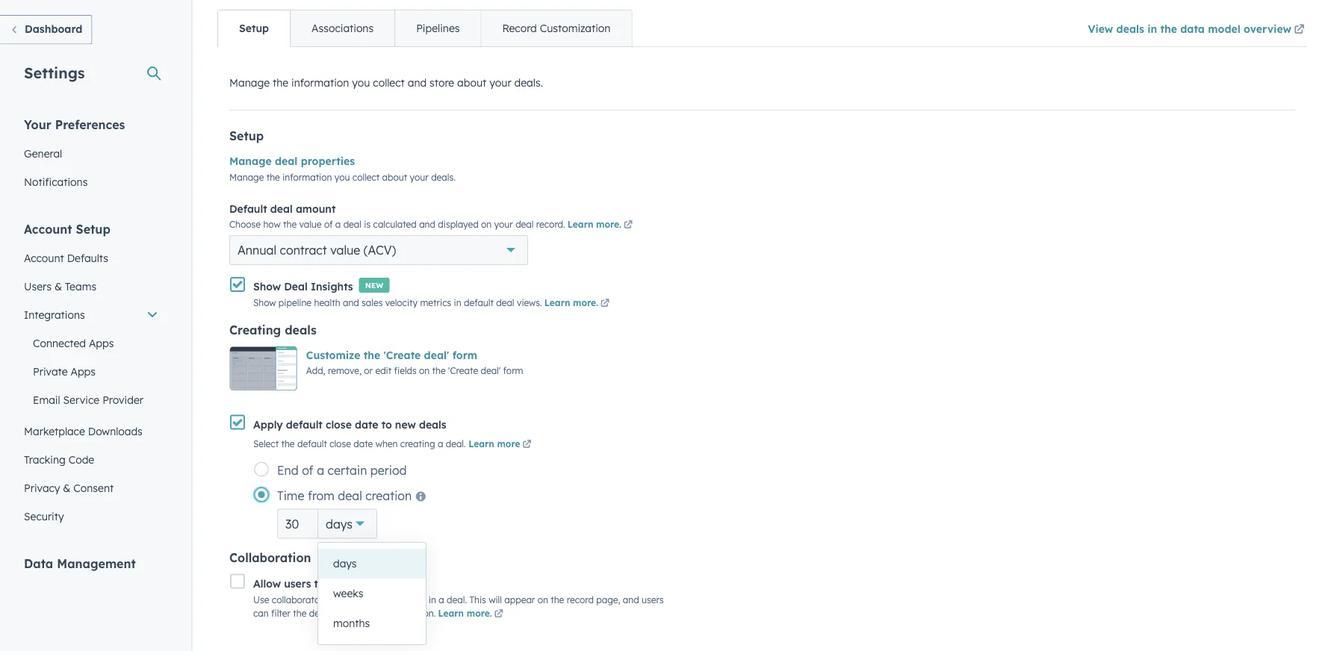 Task type: describe. For each thing, give the bounding box(es) containing it.
learn more. link for allow users to add collaborators
[[438, 608, 506, 621]]

settings
[[24, 63, 85, 82]]

annual contract value (acv)
[[238, 243, 396, 258]]

0 vertical spatial value
[[299, 219, 322, 230]]

a up from
[[317, 463, 324, 478]]

your inside manage deal properties manage the information you collect about your deals.
[[410, 172, 429, 183]]

weeks
[[333, 587, 363, 601]]

navigation containing setup
[[217, 10, 632, 47]]

from
[[308, 489, 335, 503]]

and left sales
[[343, 297, 359, 309]]

months
[[333, 617, 370, 630]]

users & teams link
[[15, 272, 167, 301]]

learn left more
[[468, 438, 494, 450]]

preferences
[[55, 117, 125, 132]]

pipelines
[[416, 22, 460, 35]]

use collaborators to show who's involved in a deal. this will appear on the record page, and users can filter the deals they're collaborating on.
[[253, 594, 664, 619]]

0 horizontal spatial of
[[302, 463, 313, 478]]

teams
[[65, 280, 96, 293]]

account for account setup
[[24, 221, 72, 236]]

link opens in a new window image inside view deals in the data model overview link
[[1294, 25, 1305, 35]]

learn more
[[468, 438, 520, 450]]

properties
[[301, 155, 355, 168]]

collaborators inside use collaborators to show who's involved in a deal. this will appear on the record page, and users can filter the deals they're collaborating on.
[[272, 594, 327, 606]]

the right fields
[[432, 366, 446, 377]]

days button
[[317, 509, 377, 539]]

0 vertical spatial deal'
[[424, 349, 449, 362]]

deal left views.
[[496, 297, 514, 309]]

end of a certain period
[[277, 463, 407, 478]]

account for account defaults
[[24, 251, 64, 264]]

apps for private apps
[[71, 365, 96, 378]]

collaboration
[[229, 551, 311, 565]]

0 vertical spatial collect
[[373, 77, 405, 90]]

dashboard
[[25, 22, 82, 35]]

manage deal properties link
[[229, 155, 355, 168]]

customize
[[306, 349, 360, 362]]

more. for default deal amount
[[596, 219, 622, 230]]

new
[[365, 281, 383, 290]]

in inside use collaborators to show who's involved in a deal. this will appear on the record page, and users can filter the deals they're collaborating on.
[[429, 594, 436, 606]]

who's
[[365, 594, 389, 606]]

0 vertical spatial users
[[284, 578, 311, 591]]

deal left is
[[343, 219, 362, 230]]

deal. for allow users to add collaborators
[[447, 594, 467, 606]]

1 vertical spatial default
[[286, 419, 323, 432]]

amount
[[296, 202, 336, 215]]

customization
[[540, 22, 611, 35]]

0 vertical spatial collaborators
[[351, 578, 420, 591]]

0 vertical spatial close
[[326, 419, 352, 432]]

manage for manage the information you collect and store about your deals.
[[229, 77, 270, 90]]

and left displayed at left
[[419, 219, 435, 230]]

metrics
[[420, 297, 451, 309]]

1 vertical spatial setup
[[229, 129, 264, 144]]

code
[[68, 453, 94, 466]]

general link
[[15, 139, 167, 168]]

record
[[567, 594, 594, 606]]

list box containing days
[[318, 543, 426, 645]]

collaborating
[[365, 608, 421, 619]]

deal up how
[[270, 202, 293, 215]]

marketplace downloads link
[[15, 417, 167, 446]]

this
[[469, 594, 486, 606]]

annual
[[238, 243, 276, 258]]

1 vertical spatial learn more.
[[544, 297, 598, 309]]

link opens in a new window image inside learn more link
[[522, 441, 531, 450]]

your preferences element
[[15, 116, 167, 196]]

customize the 'create deal' form add, remove, or edit fields on the 'create deal' form
[[306, 349, 523, 377]]

customize the 'create deal' form link
[[306, 349, 477, 362]]

service
[[63, 393, 100, 406]]

months button
[[318, 609, 426, 639]]

0 horizontal spatial 'create
[[384, 349, 421, 362]]

show
[[341, 594, 363, 606]]

marketplace
[[24, 425, 85, 438]]

days button
[[318, 549, 426, 579]]

deal. for apply default close date to new deals
[[446, 438, 466, 450]]

edit
[[375, 366, 392, 377]]

integrations button
[[15, 301, 167, 329]]

show deal insights
[[253, 281, 353, 294]]

notifications
[[24, 175, 88, 188]]

learn more. for allow users to add collaborators
[[438, 608, 492, 619]]

days inside dropdown button
[[326, 517, 353, 532]]

creating
[[400, 438, 435, 450]]

learn more. link for default deal amount
[[568, 219, 635, 233]]

more. for allow users to add collaborators
[[467, 608, 492, 619]]

a right the creating
[[438, 438, 443, 450]]

allow
[[253, 578, 281, 591]]

deal down certain at left bottom
[[338, 489, 362, 503]]

value inside popup button
[[330, 243, 360, 258]]

a down amount
[[335, 219, 341, 230]]

deal
[[284, 281, 308, 294]]

remove,
[[328, 366, 361, 377]]

notifications link
[[15, 168, 167, 196]]

will
[[489, 594, 502, 606]]

connected
[[33, 337, 86, 350]]

account defaults link
[[15, 244, 167, 272]]

the inside view deals in the data model overview link
[[1160, 22, 1177, 35]]

tracking
[[24, 453, 66, 466]]

deals right view
[[1116, 22, 1144, 35]]

associations
[[312, 22, 374, 35]]

the down "default deal amount"
[[283, 219, 297, 230]]

apply default close date to new deals
[[253, 419, 446, 432]]

users
[[24, 280, 52, 293]]

learn for will
[[438, 608, 464, 619]]

weeks button
[[318, 579, 426, 609]]

deal left record.
[[516, 219, 534, 230]]

creating deals
[[229, 323, 317, 338]]

calculated
[[373, 219, 417, 230]]

page,
[[596, 594, 620, 606]]

learn for displayed
[[568, 219, 593, 230]]

tracking code link
[[15, 446, 167, 474]]

the inside manage deal properties manage the information you collect about your deals.
[[266, 172, 280, 183]]

insights
[[311, 281, 353, 294]]

model
[[1208, 22, 1240, 35]]

velocity
[[385, 297, 418, 309]]

is
[[364, 219, 371, 230]]

2 vertical spatial default
[[297, 438, 327, 450]]

how
[[263, 219, 281, 230]]

connected apps
[[33, 337, 114, 350]]

security link
[[15, 502, 167, 531]]

time from deal creation
[[277, 489, 412, 503]]

show for show pipeline health and sales velocity metrics in default deal views.
[[253, 297, 276, 309]]

account setup element
[[15, 221, 167, 531]]

0 vertical spatial of
[[324, 219, 333, 230]]

allow users to add collaborators
[[253, 578, 420, 591]]

time
[[277, 489, 304, 503]]

2 vertical spatial setup
[[76, 221, 110, 236]]

record
[[502, 22, 537, 35]]

on inside use collaborators to show who's involved in a deal. this will appear on the record page, and users can filter the deals they're collaborating on.
[[538, 594, 548, 606]]

contract
[[280, 243, 327, 258]]

1 horizontal spatial in
[[454, 297, 461, 309]]

1 horizontal spatial deals.
[[514, 77, 543, 90]]

general
[[24, 147, 62, 160]]

show for show deal insights
[[253, 281, 281, 294]]

account defaults
[[24, 251, 108, 264]]

1 vertical spatial close
[[330, 438, 351, 450]]

your preferences
[[24, 117, 125, 132]]

0 horizontal spatial form
[[452, 349, 477, 362]]

to for add
[[314, 578, 325, 591]]



Task type: vqa. For each thing, say whether or not it's contained in the screenshot.
2nd 3 minutes ago
no



Task type: locate. For each thing, give the bounding box(es) containing it.
email
[[33, 393, 60, 406]]

information inside manage deal properties manage the information you collect about your deals.
[[283, 172, 332, 183]]

learn more. link down the this
[[438, 608, 506, 621]]

information down manage deal properties 'link'
[[283, 172, 332, 183]]

0 vertical spatial information
[[291, 77, 349, 90]]

0 horizontal spatial deal'
[[424, 349, 449, 362]]

you inside manage deal properties manage the information you collect about your deals.
[[334, 172, 350, 183]]

1 vertical spatial about
[[382, 172, 407, 183]]

0 horizontal spatial on
[[419, 366, 430, 377]]

collaborators
[[351, 578, 420, 591], [272, 594, 327, 606]]

private apps link
[[15, 357, 167, 386]]

select
[[253, 438, 279, 450]]

2 vertical spatial your
[[494, 219, 513, 230]]

more. down the this
[[467, 608, 492, 619]]

store
[[430, 77, 454, 90]]

2 horizontal spatial on
[[538, 594, 548, 606]]

1 horizontal spatial on
[[481, 219, 492, 230]]

period
[[370, 463, 407, 478]]

end
[[277, 463, 299, 478]]

collect down properties
[[352, 172, 380, 183]]

1 vertical spatial account
[[24, 251, 64, 264]]

1 vertical spatial in
[[454, 297, 461, 309]]

value left the (acv)
[[330, 243, 360, 258]]

tracking code
[[24, 453, 94, 466]]

0 vertical spatial in
[[1147, 22, 1157, 35]]

when
[[375, 438, 398, 450]]

deal' down metrics on the left of page
[[424, 349, 449, 362]]

0 vertical spatial on
[[481, 219, 492, 230]]

view deals in the data model overview
[[1088, 22, 1292, 35]]

date up select the default close date when creating a deal.
[[355, 419, 378, 432]]

apps
[[89, 337, 114, 350], [71, 365, 96, 378]]

0 vertical spatial you
[[352, 77, 370, 90]]

deals inside use collaborators to show who's involved in a deal. this will appear on the record page, and users can filter the deals they're collaborating on.
[[309, 608, 332, 619]]

0 vertical spatial apps
[[89, 337, 114, 350]]

setup
[[239, 22, 269, 35], [229, 129, 264, 144], [76, 221, 110, 236]]

0 horizontal spatial &
[[54, 280, 62, 293]]

days inside button
[[333, 558, 357, 571]]

1 vertical spatial collaborators
[[272, 594, 327, 606]]

in up on.
[[429, 594, 436, 606]]

0 vertical spatial learn more.
[[568, 219, 622, 230]]

your
[[489, 77, 511, 90], [410, 172, 429, 183], [494, 219, 513, 230]]

0 vertical spatial default
[[464, 297, 494, 309]]

0 vertical spatial setup
[[239, 22, 269, 35]]

users right page,
[[642, 594, 664, 606]]

0 vertical spatial manage
[[229, 77, 270, 90]]

involved
[[391, 594, 426, 606]]

default
[[229, 202, 267, 215]]

list box
[[318, 543, 426, 645]]

and left store
[[408, 77, 427, 90]]

date down apply default close date to new deals
[[354, 438, 373, 450]]

on
[[481, 219, 492, 230], [419, 366, 430, 377], [538, 594, 548, 606]]

users & teams
[[24, 280, 96, 293]]

learn more. down the this
[[438, 608, 492, 619]]

collect left store
[[373, 77, 405, 90]]

privacy & consent
[[24, 481, 114, 494]]

learn more. link
[[568, 219, 635, 233], [544, 297, 612, 311], [438, 608, 506, 621]]

1 horizontal spatial form
[[503, 366, 523, 377]]

creation
[[365, 489, 412, 503]]

apps up service
[[71, 365, 96, 378]]

of down amount
[[324, 219, 333, 230]]

1 horizontal spatial users
[[642, 594, 664, 606]]

collect
[[373, 77, 405, 90], [352, 172, 380, 183]]

learn more.
[[568, 219, 622, 230], [544, 297, 598, 309], [438, 608, 492, 619]]

more. right views.
[[573, 297, 598, 309]]

a inside use collaborators to show who's involved in a deal. this will appear on the record page, and users can filter the deals they're collaborating on.
[[439, 594, 444, 606]]

1 vertical spatial 'create
[[448, 366, 478, 377]]

0 horizontal spatial deals.
[[431, 172, 456, 183]]

0 vertical spatial to
[[381, 419, 392, 432]]

2 horizontal spatial in
[[1147, 22, 1157, 35]]

& right privacy
[[63, 481, 70, 494]]

record customization link
[[481, 11, 632, 47]]

management
[[57, 556, 136, 571]]

in
[[1147, 22, 1157, 35], [454, 297, 461, 309], [429, 594, 436, 606]]

2 horizontal spatial to
[[381, 419, 392, 432]]

choose
[[229, 219, 261, 230]]

1 vertical spatial &
[[63, 481, 70, 494]]

record customization
[[502, 22, 611, 35]]

in left 'data'
[[1147, 22, 1157, 35]]

1 vertical spatial days
[[333, 558, 357, 571]]

1 vertical spatial to
[[314, 578, 325, 591]]

None text field
[[277, 509, 318, 539]]

view
[[1088, 22, 1113, 35]]

defaults
[[67, 251, 108, 264]]

2 account from the top
[[24, 251, 64, 264]]

1 horizontal spatial collaborators
[[351, 578, 420, 591]]

0 horizontal spatial value
[[299, 219, 322, 230]]

deal inside manage deal properties manage the information you collect about your deals.
[[275, 155, 298, 168]]

navigation
[[217, 10, 632, 47]]

to down allow users to add collaborators in the left bottom of the page
[[330, 594, 339, 606]]

marketplace downloads
[[24, 425, 143, 438]]

show left deal
[[253, 281, 281, 294]]

& for privacy
[[63, 481, 70, 494]]

more. right record.
[[596, 219, 622, 230]]

1 manage from the top
[[229, 77, 270, 90]]

0 horizontal spatial you
[[334, 172, 350, 183]]

integrations
[[24, 308, 85, 321]]

account up "users" on the left of the page
[[24, 251, 64, 264]]

connected apps link
[[15, 329, 167, 357]]

your up choose how the value of a deal is calculated and displayed on your deal record.
[[410, 172, 429, 183]]

0 vertical spatial &
[[54, 280, 62, 293]]

displayed
[[438, 219, 479, 230]]

account setup
[[24, 221, 110, 236]]

2 vertical spatial in
[[429, 594, 436, 606]]

1 account from the top
[[24, 221, 72, 236]]

link opens in a new window image inside view deals in the data model overview link
[[1294, 21, 1305, 39]]

to left add
[[314, 578, 325, 591]]

annual contract value (acv) button
[[229, 236, 528, 265]]

views.
[[517, 297, 542, 309]]

2 show from the top
[[253, 297, 276, 309]]

your right displayed at left
[[494, 219, 513, 230]]

1 vertical spatial of
[[302, 463, 313, 478]]

0 horizontal spatial users
[[284, 578, 311, 591]]

apps for connected apps
[[89, 337, 114, 350]]

2 vertical spatial to
[[330, 594, 339, 606]]

on right displayed at left
[[481, 219, 492, 230]]

account up account defaults
[[24, 221, 72, 236]]

'create right fields
[[448, 366, 478, 377]]

learn for views.
[[544, 297, 570, 309]]

& right "users" on the left of the page
[[54, 280, 62, 293]]

1 vertical spatial deal'
[[481, 366, 501, 377]]

close down apply default close date to new deals
[[330, 438, 351, 450]]

2 vertical spatial on
[[538, 594, 548, 606]]

learn more. link right record.
[[568, 219, 635, 233]]

1 horizontal spatial about
[[457, 77, 486, 90]]

0 vertical spatial deal.
[[446, 438, 466, 450]]

2 vertical spatial learn more. link
[[438, 608, 506, 621]]

deal. left the this
[[447, 594, 467, 606]]

you down properties
[[334, 172, 350, 183]]

1 horizontal spatial of
[[324, 219, 333, 230]]

the left record
[[551, 594, 564, 606]]

1 horizontal spatial you
[[352, 77, 370, 90]]

0 horizontal spatial to
[[314, 578, 325, 591]]

1 vertical spatial your
[[410, 172, 429, 183]]

apply
[[253, 419, 283, 432]]

collect inside manage deal properties manage the information you collect about your deals.
[[352, 172, 380, 183]]

learn right record.
[[568, 219, 593, 230]]

0 vertical spatial date
[[355, 419, 378, 432]]

1 vertical spatial on
[[419, 366, 430, 377]]

to for show
[[330, 594, 339, 606]]

close up select the default close date when creating a deal.
[[326, 419, 352, 432]]

value down amount
[[299, 219, 322, 230]]

manage for manage deal properties manage the information you collect about your deals.
[[229, 155, 272, 168]]

0 vertical spatial 'create
[[384, 349, 421, 362]]

1 vertical spatial users
[[642, 594, 664, 606]]

deals left they're
[[309, 608, 332, 619]]

and inside use collaborators to show who's involved in a deal. this will appear on the record page, and users can filter the deals they're collaborating on.
[[623, 594, 639, 606]]

deals down pipeline
[[285, 323, 317, 338]]

deal left properties
[[275, 155, 298, 168]]

certain
[[328, 463, 367, 478]]

show up creating deals
[[253, 297, 276, 309]]

the down setup link
[[273, 77, 288, 90]]

about up calculated
[[382, 172, 407, 183]]

1 vertical spatial value
[[330, 243, 360, 258]]

apps down integrations button
[[89, 337, 114, 350]]

days up add
[[333, 558, 357, 571]]

deal. right the creating
[[446, 438, 466, 450]]

the right filter
[[293, 608, 307, 619]]

2 vertical spatial manage
[[229, 172, 264, 183]]

consent
[[73, 481, 114, 494]]

1 vertical spatial form
[[503, 366, 523, 377]]

private apps
[[33, 365, 96, 378]]

of
[[324, 219, 333, 230], [302, 463, 313, 478]]

and right page,
[[623, 594, 639, 606]]

1 vertical spatial deal.
[[447, 594, 467, 606]]

users inside use collaborators to show who's involved in a deal. this will appear on the record page, and users can filter the deals they're collaborating on.
[[642, 594, 664, 606]]

days down time from deal creation
[[326, 517, 353, 532]]

1 horizontal spatial to
[[330, 594, 339, 606]]

2 vertical spatial more.
[[467, 608, 492, 619]]

of right end
[[302, 463, 313, 478]]

0 vertical spatial about
[[457, 77, 486, 90]]

1 show from the top
[[253, 281, 281, 294]]

deals. up displayed at left
[[431, 172, 456, 183]]

users
[[284, 578, 311, 591], [642, 594, 664, 606]]

1 vertical spatial date
[[354, 438, 373, 450]]

1 vertical spatial collect
[[352, 172, 380, 183]]

to
[[381, 419, 392, 432], [314, 578, 325, 591], [330, 594, 339, 606]]

1 horizontal spatial 'create
[[448, 366, 478, 377]]

in right metrics on the left of page
[[454, 297, 461, 309]]

1 vertical spatial learn more. link
[[544, 297, 612, 311]]

default right apply
[[286, 419, 323, 432]]

creating
[[229, 323, 281, 338]]

new
[[395, 419, 416, 432]]

learn more. right views.
[[544, 297, 598, 309]]

email service provider
[[33, 393, 143, 406]]

default up end
[[297, 438, 327, 450]]

you down associations link
[[352, 77, 370, 90]]

the left 'data'
[[1160, 22, 1177, 35]]

1 vertical spatial show
[[253, 297, 276, 309]]

fields
[[394, 366, 417, 377]]

'create up fields
[[384, 349, 421, 362]]

deal' up 'learn more'
[[481, 366, 501, 377]]

add,
[[306, 366, 325, 377]]

learn right on.
[[438, 608, 464, 619]]

about right store
[[457, 77, 486, 90]]

1 horizontal spatial value
[[330, 243, 360, 258]]

data
[[24, 556, 53, 571]]

default right metrics on the left of page
[[464, 297, 494, 309]]

deals. down record
[[514, 77, 543, 90]]

users right the allow
[[284, 578, 311, 591]]

1 vertical spatial manage
[[229, 155, 272, 168]]

learn right views.
[[544, 297, 570, 309]]

0 vertical spatial show
[[253, 281, 281, 294]]

learn more. link right views.
[[544, 297, 612, 311]]

(acv)
[[364, 243, 396, 258]]

deals up the creating
[[419, 419, 446, 432]]

0 horizontal spatial in
[[429, 594, 436, 606]]

1 vertical spatial apps
[[71, 365, 96, 378]]

& for users
[[54, 280, 62, 293]]

1 vertical spatial more.
[[573, 297, 598, 309]]

the down manage deal properties 'link'
[[266, 172, 280, 183]]

0 vertical spatial learn more. link
[[568, 219, 635, 233]]

0 vertical spatial more.
[[596, 219, 622, 230]]

on inside customize the 'create deal' form add, remove, or edit fields on the 'create deal' form
[[419, 366, 430, 377]]

learn more. for default deal amount
[[568, 219, 622, 230]]

deal.
[[446, 438, 466, 450], [447, 594, 467, 606]]

add
[[328, 578, 348, 591]]

overview
[[1244, 22, 1292, 35]]

0 horizontal spatial collaborators
[[272, 594, 327, 606]]

0 vertical spatial your
[[489, 77, 511, 90]]

manage deal properties manage the information you collect about your deals.
[[229, 155, 456, 183]]

collaborators up filter
[[272, 594, 327, 606]]

pipeline
[[279, 297, 312, 309]]

link opens in a new window image
[[1294, 25, 1305, 35], [601, 297, 610, 311], [522, 438, 531, 452], [522, 441, 531, 450], [494, 608, 503, 621], [494, 610, 503, 619]]

0 vertical spatial days
[[326, 517, 353, 532]]

1 horizontal spatial &
[[63, 481, 70, 494]]

about
[[457, 77, 486, 90], [382, 172, 407, 183]]

show pipeline health and sales velocity metrics in default deal views.
[[253, 297, 542, 309]]

a right involved
[[439, 594, 444, 606]]

account
[[24, 221, 72, 236], [24, 251, 64, 264]]

collaborators up who's
[[351, 578, 420, 591]]

to left the new
[[381, 419, 392, 432]]

email service provider link
[[15, 386, 167, 414]]

on right appear
[[538, 594, 548, 606]]

privacy
[[24, 481, 60, 494]]

1 vertical spatial deals.
[[431, 172, 456, 183]]

data
[[1180, 22, 1205, 35]]

manage the information you collect and store about your deals.
[[229, 77, 543, 90]]

to inside use collaborators to show who's involved in a deal. this will appear on the record page, and users can filter the deals they're collaborating on.
[[330, 594, 339, 606]]

1 horizontal spatial deal'
[[481, 366, 501, 377]]

0 vertical spatial form
[[452, 349, 477, 362]]

form
[[452, 349, 477, 362], [503, 366, 523, 377]]

deal. inside use collaborators to show who's involved in a deal. this will appear on the record page, and users can filter the deals they're collaborating on.
[[447, 594, 467, 606]]

on right fields
[[419, 366, 430, 377]]

3 manage from the top
[[229, 172, 264, 183]]

0 vertical spatial deals.
[[514, 77, 543, 90]]

link opens in a new window image
[[1294, 21, 1305, 39], [624, 219, 633, 233], [624, 221, 633, 230], [601, 300, 610, 309]]

0 horizontal spatial about
[[382, 172, 407, 183]]

information down associations link
[[291, 77, 349, 90]]

your down record
[[489, 77, 511, 90]]

view deals in the data model overview link
[[1088, 13, 1307, 47]]

deals. inside manage deal properties manage the information you collect about your deals.
[[431, 172, 456, 183]]

2 manage from the top
[[229, 155, 272, 168]]

on.
[[423, 608, 436, 619]]

learn more. right record.
[[568, 219, 622, 230]]

the right select
[[281, 438, 295, 450]]

the up "or"
[[364, 349, 380, 362]]

1 vertical spatial you
[[334, 172, 350, 183]]

provider
[[102, 393, 143, 406]]

setup link
[[218, 11, 290, 47]]

2 vertical spatial learn more.
[[438, 608, 492, 619]]

a
[[335, 219, 341, 230], [438, 438, 443, 450], [317, 463, 324, 478], [439, 594, 444, 606]]

1 vertical spatial information
[[283, 172, 332, 183]]

about inside manage deal properties manage the information you collect about your deals.
[[382, 172, 407, 183]]

pipelines link
[[395, 11, 481, 47]]



